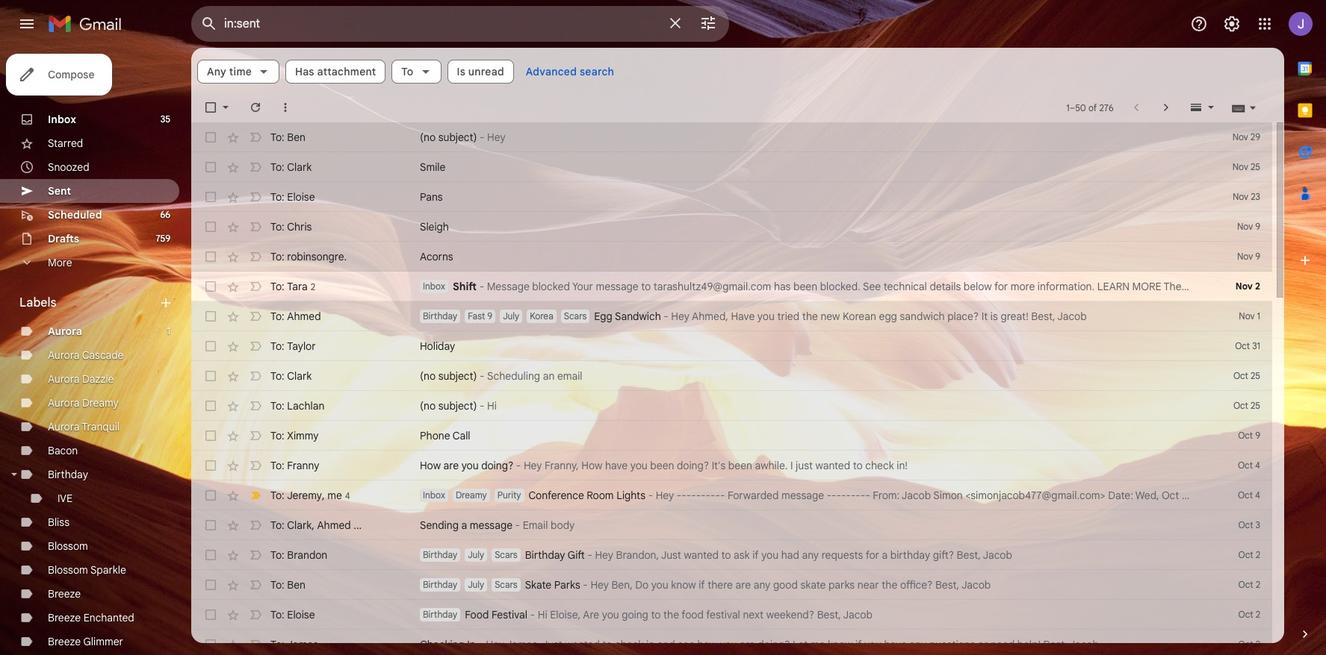 Task type: vqa. For each thing, say whether or not it's contained in the screenshot.
food
yes



Task type: describe. For each thing, give the bounding box(es) containing it.
oct for taylor
[[1235, 341, 1250, 352]]

lights
[[617, 489, 646, 503]]

0 horizontal spatial for
[[866, 549, 879, 563]]

aurora for aurora link
[[48, 325, 82, 338]]

to: ben for oct
[[270, 579, 306, 592]]

oct for clark
[[1233, 371, 1248, 382]]

oct 25 for (no subject) - hi
[[1233, 400, 1260, 412]]

you left had
[[761, 549, 779, 563]]

1 for 1
[[167, 326, 170, 337]]

jacob right office?
[[962, 579, 991, 592]]

oct 4 for franny
[[1238, 460, 1260, 471]]

1 horizontal spatial hi
[[538, 609, 547, 622]]

festival
[[706, 609, 740, 622]]

oct 2 for birthday gift - hey brandon, just wanted to ask if you had any requests for a birthday gift? best, jacob
[[1238, 550, 1260, 561]]

1 vertical spatial the
[[882, 579, 898, 592]]

information.
[[1038, 280, 1095, 294]]

15 to: from the top
[[270, 549, 284, 563]]

31
[[1252, 341, 1260, 352]]

9:52
[[1232, 489, 1252, 503]]

aurora tranquil link
[[48, 421, 120, 434]]

2 vertical spatial if
[[855, 639, 862, 652]]

skate parks - hey ben, do you know if there are any good skate parks near the office? best, jacob
[[525, 579, 991, 592]]

9 for sleigh
[[1255, 221, 1260, 232]]

you right 'are'
[[602, 609, 619, 622]]

aurora link
[[48, 325, 82, 338]]

breeze for breeze enchanted
[[48, 612, 81, 625]]

best, right the help!
[[1043, 639, 1068, 652]]

9 right fast
[[487, 311, 492, 322]]

1 horizontal spatial been
[[728, 459, 752, 473]]

0 vertical spatial message
[[596, 280, 639, 294]]

any time button
[[197, 60, 279, 84]]

compose button
[[6, 54, 112, 96]]

...
[[354, 519, 362, 533]]

1 vertical spatial are
[[736, 579, 751, 592]]

gmail image
[[48, 9, 129, 39]]

body
[[551, 519, 575, 533]]

hey down how are you doing? - hey franny, how have you been doing? it's been awhile. i just wanted to check in!
[[656, 489, 674, 503]]

1 vertical spatial know
[[828, 639, 853, 652]]

in
[[467, 639, 476, 652]]

skate
[[801, 579, 826, 592]]

eloise for nov
[[287, 191, 315, 204]]

compose
[[48, 68, 94, 81]]

time
[[229, 65, 252, 78]]

you left tried
[[757, 310, 775, 324]]

response
[[1184, 280, 1228, 294]]

<simonjacob477@gmail.com>
[[965, 489, 1106, 503]]

and
[[657, 639, 675, 652]]

aurora for aurora dreamy
[[48, 397, 80, 410]]

0 horizontal spatial if
[[699, 579, 705, 592]]

main content containing any time
[[191, 48, 1326, 656]]

ask
[[734, 549, 750, 563]]

8 row from the top
[[191, 332, 1272, 362]]

2 to: clark from the top
[[270, 370, 312, 383]]

1 25 from the top
[[1251, 161, 1260, 173]]

lachlan
[[287, 400, 325, 413]]

hey for sandwich
[[671, 310, 690, 324]]

1 horizontal spatial if
[[752, 549, 759, 563]]

0 vertical spatial hi
[[487, 400, 497, 413]]

acorns
[[420, 250, 453, 264]]

2 horizontal spatial message
[[781, 489, 824, 503]]

advanced search options image
[[693, 8, 723, 38]]

to: brandon
[[270, 549, 327, 563]]

to: james
[[270, 639, 318, 652]]

july for birthday
[[468, 550, 484, 561]]

oct 2 for birthday food festival - hi eloise, are you going to the food festival next weekend? best, jacob
[[1238, 610, 1260, 621]]

1 vertical spatial a
[[882, 549, 888, 563]]

5 row from the top
[[191, 242, 1272, 272]]

scars for birthday gift
[[495, 550, 518, 561]]

2023
[[1193, 489, 1217, 503]]

17 row from the top
[[191, 601, 1272, 631]]

0 vertical spatial know
[[671, 579, 696, 592]]

tarashultz49@gmail.com
[[654, 280, 771, 294]]

nov 2
[[1236, 281, 1260, 292]]

aurora dreamy link
[[48, 397, 119, 410]]

2 clark from the top
[[287, 370, 312, 383]]

re:
[[1314, 489, 1326, 503]]

1 how from the left
[[420, 459, 441, 473]]

search
[[580, 65, 614, 78]]

ben for oct
[[287, 579, 306, 592]]

hey for subject)
[[487, 131, 506, 144]]

just for james,
[[542, 639, 562, 652]]

sleigh link
[[420, 220, 1190, 235]]

inbox shift - message blocked your message to tarashultz49@gmail.com has been blocked. see technical details below for more information. learn more the response was: message reject
[[423, 280, 1326, 294]]

blossom sparkle
[[48, 564, 126, 578]]

dreamy inside 'labels' navigation
[[82, 397, 119, 410]]

0 vertical spatial have
[[605, 459, 628, 473]]

1 vertical spatial 1
[[1257, 311, 1260, 322]]

0 horizontal spatial check
[[615, 639, 644, 652]]

oct 25 for (no subject) - scheduling an email
[[1233, 371, 1260, 382]]

you down the near
[[864, 639, 882, 652]]

nov for ahmed
[[1239, 311, 1255, 322]]

to button
[[392, 60, 441, 84]]

korea
[[530, 311, 553, 322]]

0 vertical spatial are
[[443, 459, 459, 473]]

oct 2 for skate parks - hey ben, do you know if there are any good skate parks near the office? best, jacob
[[1238, 580, 1260, 591]]

1 vertical spatial dreamy
[[456, 490, 487, 501]]

2 for birthday gift - hey brandon, just wanted to ask if you had any requests for a birthday gift? best, jacob
[[1256, 550, 1260, 561]]

9 for phone call
[[1255, 430, 1260, 442]]

pans link
[[420, 190, 1190, 205]]

subject) for hi
[[438, 400, 477, 413]]

0 horizontal spatial any
[[754, 579, 771, 592]]

nov 25
[[1233, 161, 1260, 173]]

ben for nov
[[287, 131, 306, 144]]

requests
[[822, 549, 863, 563]]

cascade
[[82, 349, 124, 362]]

james
[[287, 639, 318, 652]]

to: ben for nov
[[270, 131, 306, 144]]

older image
[[1159, 100, 1174, 115]]

7 row from the top
[[191, 302, 1272, 332]]

nov 29
[[1233, 131, 1260, 143]]

2 horizontal spatial any
[[910, 639, 926, 652]]

franny,
[[545, 459, 579, 473]]

bacon link
[[48, 445, 78, 458]]

aurora dazzle
[[48, 373, 114, 386]]

hey for parks
[[591, 579, 609, 592]]

shift
[[453, 280, 477, 294]]

smile link
[[420, 160, 1190, 175]]

jacob right from:
[[902, 489, 931, 503]]

hey for gift
[[595, 549, 613, 563]]

jacob right gift?
[[983, 549, 1012, 563]]

been for doing?
[[650, 459, 674, 473]]

oct for brandon
[[1238, 550, 1253, 561]]

search mail image
[[196, 10, 223, 37]]

of
[[1089, 102, 1097, 113]]

1 horizontal spatial doing?
[[677, 459, 709, 473]]

eloise for oct
[[287, 609, 315, 622]]

16 to: from the top
[[270, 579, 284, 592]]

blossom for blossom link
[[48, 540, 88, 554]]

best, down gift?
[[935, 579, 959, 592]]

has
[[295, 65, 314, 78]]

hey left franny,
[[524, 459, 542, 473]]

subject:
[[1272, 489, 1311, 503]]

16 row from the top
[[191, 571, 1272, 601]]

bliss link
[[48, 516, 69, 530]]

2 horizontal spatial doing?
[[758, 639, 790, 652]]

ahmed,
[[692, 310, 728, 324]]

more button
[[0, 251, 179, 275]]

nov for chris
[[1237, 221, 1253, 232]]

phone call
[[420, 430, 470, 443]]

sleigh
[[420, 220, 449, 234]]

birthday link
[[48, 468, 88, 482]]

phone
[[420, 430, 450, 443]]

breeze enchanted
[[48, 612, 134, 625]]

awhile.
[[755, 459, 788, 473]]

to: eloise for oct
[[270, 609, 315, 622]]

nov down nov 29
[[1233, 161, 1248, 173]]

5 to: from the top
[[270, 250, 284, 264]]

jacob down the near
[[843, 609, 873, 622]]

0 horizontal spatial the
[[663, 609, 679, 622]]

aurora for aurora dazzle
[[48, 373, 80, 386]]

to: ximmy
[[270, 430, 319, 443]]

best, down the parks
[[817, 609, 841, 622]]

1 50 of 276
[[1066, 102, 1114, 113]]

2 row from the top
[[191, 152, 1272, 182]]

1 to: from the top
[[270, 131, 284, 144]]

oct for eloise
[[1238, 610, 1253, 621]]

you right how
[[720, 639, 737, 652]]

4 to: from the top
[[270, 220, 284, 234]]

11 row from the top
[[191, 421, 1272, 451]]

snoozed link
[[48, 161, 89, 174]]

advanced search
[[526, 65, 614, 78]]

4 oct 2 from the top
[[1238, 640, 1260, 651]]

11 to: from the top
[[270, 430, 284, 443]]

wanted for how
[[565, 639, 600, 652]]

4 inside to: jeremy , me 4
[[345, 491, 350, 502]]

acorns link
[[420, 250, 1190, 264]]

brandon,
[[616, 549, 659, 563]]

8 to: from the top
[[270, 340, 284, 353]]

2 vertical spatial inbox
[[423, 490, 445, 501]]

oct for franny
[[1238, 460, 1253, 471]]

15 row from the top
[[191, 541, 1272, 571]]

call
[[453, 430, 470, 443]]

nov for robinsongre.
[[1237, 251, 1253, 262]]

1 horizontal spatial check
[[865, 459, 894, 473]]

date:
[[1108, 489, 1133, 503]]

2 inside to: tara 2
[[311, 281, 315, 293]]

jacob right the help!
[[1070, 639, 1099, 652]]

aurora for aurora cascade
[[48, 349, 80, 362]]

2 for birthday food festival - hi eloise, are you going to the food festival next weekend? best, jacob
[[1256, 610, 1260, 621]]

10 row from the top
[[191, 392, 1272, 421]]

you right do
[[651, 579, 668, 592]]

you down call
[[461, 459, 479, 473]]

wanted for any
[[684, 549, 719, 563]]

nov 9 for acorns
[[1237, 251, 1260, 262]]

1 horizontal spatial me
[[811, 639, 825, 652]]

1 clark from the top
[[287, 161, 312, 174]]

more
[[1011, 280, 1035, 294]]

inbox inside 'labels' navigation
[[48, 113, 76, 126]]

0 vertical spatial scars
[[564, 311, 587, 322]]

room
[[587, 489, 614, 503]]

nov 1
[[1239, 311, 1260, 322]]

sending
[[420, 519, 459, 533]]

has attachment button
[[285, 60, 386, 84]]

nov for ben
[[1233, 131, 1248, 143]]

glimmer
[[83, 636, 123, 649]]

need
[[991, 639, 1015, 652]]

3 clark from the top
[[287, 519, 312, 533]]

good
[[773, 579, 798, 592]]

0 horizontal spatial doing?
[[481, 459, 514, 473]]

toggle split pane mode image
[[1189, 100, 1204, 115]]



Task type: locate. For each thing, give the bounding box(es) containing it.
-
[[480, 131, 485, 144], [479, 280, 484, 294], [664, 310, 669, 324], [480, 370, 485, 383], [480, 400, 485, 413], [516, 459, 521, 473], [648, 489, 653, 503], [677, 489, 682, 503], [682, 489, 686, 503], [686, 489, 691, 503], [691, 489, 696, 503], [696, 489, 701, 503], [701, 489, 706, 503], [706, 489, 711, 503], [711, 489, 715, 503], [715, 489, 720, 503], [720, 489, 725, 503], [827, 489, 832, 503], [832, 489, 836, 503], [836, 489, 841, 503], [841, 489, 846, 503], [846, 489, 851, 503], [851, 489, 856, 503], [856, 489, 861, 503], [861, 489, 865, 503], [865, 489, 870, 503], [515, 519, 520, 533], [588, 549, 592, 563], [583, 579, 588, 592], [530, 609, 535, 622], [478, 639, 483, 652]]

0 vertical spatial to: ben
[[270, 131, 306, 144]]

2 horizontal spatial 1
[[1257, 311, 1260, 322]]

been for blocked.
[[793, 280, 817, 294]]

select input tool image
[[1248, 102, 1257, 113]]

0 vertical spatial breeze
[[48, 588, 81, 601]]

1 breeze from the top
[[48, 588, 81, 601]]

7 to: from the top
[[270, 310, 284, 324]]

2 ben from the top
[[287, 579, 306, 592]]

been right "it's"
[[728, 459, 752, 473]]

1 vertical spatial check
[[615, 639, 644, 652]]

1 subject) from the top
[[438, 131, 477, 144]]

4 row from the top
[[191, 212, 1272, 242]]

13 row from the top
[[191, 481, 1326, 511]]

25 down 29
[[1251, 161, 1260, 173]]

holiday
[[420, 340, 455, 353]]

aurora cascade
[[48, 349, 124, 362]]

2 oct 4 from the top
[[1238, 490, 1260, 501]]

(no for (no subject) - hey
[[420, 131, 436, 144]]

1 vertical spatial message
[[781, 489, 824, 503]]

for right requests
[[866, 549, 879, 563]]

0 horizontal spatial 1
[[167, 326, 170, 337]]

,
[[322, 489, 325, 502], [312, 519, 314, 533]]

breeze link
[[48, 588, 81, 601]]

to left in!
[[853, 459, 863, 473]]

nov 9 for sleigh
[[1237, 221, 1260, 232]]

blossom
[[48, 540, 88, 554], [48, 564, 88, 578]]

message up fast 9
[[487, 280, 530, 294]]

1 vertical spatial 25
[[1251, 371, 1260, 382]]

1 horizontal spatial ,
[[322, 489, 325, 502]]

wanted
[[816, 459, 850, 473], [684, 549, 719, 563], [565, 639, 600, 652]]

759
[[156, 233, 170, 244]]

breeze enchanted link
[[48, 612, 134, 625]]

1 vertical spatial to: ben
[[270, 579, 306, 592]]

4 aurora from the top
[[48, 397, 80, 410]]

1 horizontal spatial a
[[882, 549, 888, 563]]

to right going
[[651, 609, 661, 622]]

0 horizontal spatial hi
[[487, 400, 497, 413]]

2 message from the left
[[1255, 280, 1297, 294]]

james,
[[506, 639, 540, 652]]

to for ask
[[721, 549, 731, 563]]

ahmed up taylor
[[287, 310, 321, 324]]

been right has
[[793, 280, 817, 294]]

new
[[821, 310, 840, 324]]

forwarded
[[728, 489, 779, 503]]

0 vertical spatial (no
[[420, 131, 436, 144]]

wanted right just
[[816, 459, 850, 473]]

nov 23
[[1233, 191, 1260, 202]]

birthday inside birthday food festival - hi eloise, are you going to the food festival next weekend? best, jacob
[[423, 610, 457, 621]]

oct 4
[[1238, 460, 1260, 471], [1238, 490, 1260, 501]]

blossom down blossom link
[[48, 564, 88, 578]]

ive
[[58, 492, 73, 506]]

0 vertical spatial ahmed
[[287, 310, 321, 324]]

main menu image
[[18, 15, 36, 33]]

2 blossom from the top
[[48, 564, 88, 578]]

to left "in" on the bottom left
[[603, 639, 612, 652]]

1 horizontal spatial wanted
[[684, 549, 719, 563]]

check left in!
[[865, 459, 894, 473]]

conference
[[529, 489, 584, 503]]

18 to: from the top
[[270, 639, 284, 652]]

if left there on the bottom of page
[[699, 579, 705, 592]]

276
[[1099, 102, 1114, 113]]

1 vertical spatial have
[[884, 639, 907, 652]]

tara
[[287, 280, 308, 293]]

a right sending
[[461, 519, 467, 533]]

2 vertical spatial july
[[468, 580, 484, 591]]

1 horizontal spatial have
[[884, 639, 907, 652]]

july left korea on the left top of page
[[503, 311, 519, 322]]

2 horizontal spatial the
[[882, 579, 898, 592]]

0 horizontal spatial just
[[542, 639, 562, 652]]

0 vertical spatial ,
[[322, 489, 325, 502]]

0 vertical spatial to: clark
[[270, 161, 312, 174]]

egg
[[879, 310, 897, 324]]

2 for inbox shift - message blocked your message to tarashultz49@gmail.com has been blocked. see technical details below for more information. learn more the response was: message reject
[[1255, 281, 1260, 292]]

to up sandwich at left top
[[641, 280, 651, 294]]

1 to: clark from the top
[[270, 161, 312, 174]]

2 vertical spatial are
[[740, 639, 755, 652]]

1 vertical spatial ,
[[312, 519, 314, 533]]

aurora up aurora dreamy
[[48, 373, 80, 386]]

breeze down breeze link
[[48, 612, 81, 625]]

0 vertical spatial dreamy
[[82, 397, 119, 410]]

(no subject) - scheduling an email
[[420, 370, 582, 383]]

oct for ximmy
[[1238, 430, 1253, 442]]

see
[[678, 639, 695, 652]]

1 horizontal spatial any
[[802, 549, 819, 563]]

2 (no from the top
[[420, 370, 436, 383]]

has attachment
[[295, 65, 376, 78]]

1 horizontal spatial how
[[582, 459, 602, 473]]

2 to: ben from the top
[[270, 579, 306, 592]]

1 oct 25 from the top
[[1233, 371, 1260, 382]]

to: eloise up to: james
[[270, 609, 315, 622]]

sent link
[[48, 185, 71, 198]]

below
[[964, 280, 992, 294]]

gift?
[[933, 549, 954, 563]]

birthday inside 'labels' navigation
[[48, 468, 88, 482]]

hey for in
[[486, 639, 504, 652]]

1 oct 2 from the top
[[1238, 550, 1260, 561]]

subject) up "(no subject) - hi"
[[438, 370, 477, 383]]

aurora for aurora tranquil
[[48, 421, 80, 434]]

july down sending a message - email body
[[468, 550, 484, 561]]

1 horizontal spatial just
[[661, 549, 681, 563]]

4 for franny
[[1255, 460, 1260, 471]]

66
[[160, 209, 170, 220]]

25
[[1251, 161, 1260, 173], [1251, 371, 1260, 382], [1251, 400, 1260, 412]]

pans
[[420, 191, 443, 204]]

technical
[[884, 280, 927, 294]]

learn
[[1097, 280, 1130, 294]]

(no down holiday on the bottom of page
[[420, 370, 436, 383]]

oct 4 for jeremy
[[1238, 490, 1260, 501]]

nov left 23
[[1233, 191, 1249, 202]]

1 to: eloise from the top
[[270, 191, 315, 204]]

bliss
[[48, 516, 69, 530]]

been
[[793, 280, 817, 294], [650, 459, 674, 473], [728, 459, 752, 473]]

1 message from the left
[[487, 280, 530, 294]]

best, right great!
[[1031, 310, 1055, 324]]

doing? up purity at the bottom left
[[481, 459, 514, 473]]

support image
[[1190, 15, 1208, 33]]

1 to: ben from the top
[[270, 131, 306, 144]]

row
[[191, 123, 1272, 152], [191, 152, 1272, 182], [191, 182, 1272, 212], [191, 212, 1272, 242], [191, 242, 1272, 272], [191, 272, 1326, 302], [191, 302, 1272, 332], [191, 332, 1272, 362], [191, 362, 1272, 392], [191, 392, 1272, 421], [191, 421, 1272, 451], [191, 451, 1272, 481], [191, 481, 1326, 511], [191, 511, 1272, 541], [191, 541, 1272, 571], [191, 571, 1272, 601], [191, 601, 1272, 631], [191, 631, 1272, 656]]

(no up smile
[[420, 131, 436, 144]]

3 subject) from the top
[[438, 400, 477, 413]]

1 vertical spatial breeze
[[48, 612, 81, 625]]

1 inside 'labels' navigation
[[167, 326, 170, 337]]

3 oct 2 from the top
[[1238, 610, 1260, 621]]

oct 31
[[1235, 341, 1260, 352]]

doing? left "it's"
[[677, 459, 709, 473]]

10 to: from the top
[[270, 400, 284, 413]]

2 subject) from the top
[[438, 370, 477, 383]]

None checkbox
[[203, 100, 218, 115], [203, 160, 218, 175], [203, 190, 218, 205], [203, 220, 218, 235], [203, 250, 218, 264], [203, 279, 218, 294], [203, 399, 218, 414], [203, 429, 218, 444], [203, 459, 218, 474], [203, 489, 218, 504], [203, 519, 218, 533], [203, 548, 218, 563], [203, 638, 218, 653], [203, 100, 218, 115], [203, 160, 218, 175], [203, 190, 218, 205], [203, 220, 218, 235], [203, 250, 218, 264], [203, 279, 218, 294], [203, 399, 218, 414], [203, 429, 218, 444], [203, 459, 218, 474], [203, 489, 218, 504], [203, 519, 218, 533], [203, 548, 218, 563], [203, 638, 218, 653]]

scars for skate parks
[[495, 580, 518, 591]]

1 vertical spatial clark
[[287, 370, 312, 383]]

0 vertical spatial oct 25
[[1233, 371, 1260, 382]]

None search field
[[191, 6, 729, 42]]

nov 9 down nov 23 on the right of page
[[1237, 221, 1260, 232]]

great!
[[1001, 310, 1029, 324]]

going
[[622, 609, 648, 622]]

2 to: from the top
[[270, 161, 284, 174]]

0 vertical spatial blossom
[[48, 540, 88, 554]]

clark up to: brandon
[[287, 519, 312, 533]]

to: franny
[[270, 459, 319, 473]]

2 vertical spatial (no
[[420, 400, 436, 413]]

inbox inside inbox shift - message blocked your message to tarashultz49@gmail.com has been blocked. see technical details below for more information. learn more the response was: message reject
[[423, 281, 445, 292]]

how are you doing? - hey franny, how have you been doing? it's been awhile. i just wanted to check in!
[[420, 459, 908, 473]]

0 horizontal spatial message
[[470, 519, 513, 533]]

see
[[863, 280, 881, 294]]

0 vertical spatial me
[[327, 489, 342, 502]]

0 vertical spatial the
[[802, 310, 818, 324]]

are down phone call
[[443, 459, 459, 473]]

aurora up bacon
[[48, 421, 80, 434]]

more
[[1132, 280, 1161, 294]]

9 row from the top
[[191, 362, 1272, 392]]

to: robinsongre.
[[270, 250, 347, 264]]

near
[[858, 579, 879, 592]]

0 horizontal spatial know
[[671, 579, 696, 592]]

6 row from the top
[[191, 272, 1326, 302]]

1 ben from the top
[[287, 131, 306, 144]]

aurora up the aurora cascade link
[[48, 325, 82, 338]]

wanted up there on the bottom of page
[[684, 549, 719, 563]]

tab list
[[1284, 48, 1326, 602]]

2 vertical spatial any
[[910, 639, 926, 652]]

how right franny,
[[582, 459, 602, 473]]

scheduling
[[487, 370, 540, 383]]

scars left egg
[[564, 311, 587, 322]]

parks
[[829, 579, 855, 592]]

nov for eloise
[[1233, 191, 1249, 202]]

2 oct 25 from the top
[[1233, 400, 1260, 412]]

fast
[[468, 311, 485, 322]]

it
[[982, 310, 988, 324]]

0 vertical spatial oct 4
[[1238, 460, 1260, 471]]

robinsongre.
[[287, 250, 347, 264]]

2 horizontal spatial been
[[793, 280, 817, 294]]

skate
[[525, 579, 552, 592]]

1 vertical spatial oct 4
[[1238, 490, 1260, 501]]

12 to: from the top
[[270, 459, 284, 473]]

breeze glimmer
[[48, 636, 123, 649]]

inbox up sending
[[423, 490, 445, 501]]

2 eloise from the top
[[287, 609, 315, 622]]

(no for (no subject) - scheduling an email
[[420, 370, 436, 383]]

subject) for scheduling
[[438, 370, 477, 383]]

scheduled
[[48, 208, 102, 222]]

1 vertical spatial ahmed
[[317, 519, 351, 533]]

to: ben down to: brandon
[[270, 579, 306, 592]]

how down phone
[[420, 459, 441, 473]]

1 vertical spatial eloise
[[287, 609, 315, 622]]

1 vertical spatial me
[[811, 639, 825, 652]]

to for check
[[603, 639, 612, 652]]

aurora tranquil
[[48, 421, 120, 434]]

refresh image
[[248, 100, 263, 115]]

doing? left let on the bottom of the page
[[758, 639, 790, 652]]

0 vertical spatial ben
[[287, 131, 306, 144]]

3 row from the top
[[191, 182, 1272, 212]]

0 vertical spatial clark
[[287, 161, 312, 174]]

0 vertical spatial inbox
[[48, 113, 76, 126]]

know
[[671, 579, 696, 592], [828, 639, 853, 652]]

4 right jeremy
[[345, 491, 350, 502]]

1 horizontal spatial for
[[994, 280, 1008, 294]]

2 horizontal spatial if
[[855, 639, 862, 652]]

2 vertical spatial wanted
[[565, 639, 600, 652]]

in
[[646, 639, 655, 652]]

bacon
[[48, 445, 78, 458]]

blossom for blossom sparkle
[[48, 564, 88, 578]]

12 row from the top
[[191, 451, 1272, 481]]

subject) for hey
[[438, 131, 477, 144]]

food
[[682, 609, 704, 622]]

labels navigation
[[0, 48, 191, 656]]

9 for acorns
[[1255, 251, 1260, 262]]

3 to: from the top
[[270, 191, 284, 204]]

0 vertical spatial subject)
[[438, 131, 477, 144]]

aurora down the aurora dazzle link
[[48, 397, 80, 410]]

14 row from the top
[[191, 511, 1272, 541]]

next
[[743, 609, 764, 622]]

message
[[487, 280, 530, 294], [1255, 280, 1297, 294]]

to: eloise up to: chris
[[270, 191, 315, 204]]

email
[[557, 370, 582, 383]]

2 vertical spatial message
[[470, 519, 513, 533]]

2 vertical spatial subject)
[[438, 400, 477, 413]]

or
[[978, 639, 988, 652]]

oct for lachlan
[[1233, 400, 1248, 412]]

know up food
[[671, 579, 696, 592]]

1 vertical spatial hi
[[538, 609, 547, 622]]

have up lights
[[605, 459, 628, 473]]

0 horizontal spatial dreamy
[[82, 397, 119, 410]]

oct for ben
[[1238, 580, 1253, 591]]

oct 4 down oct 9
[[1238, 460, 1260, 471]]

drafts
[[48, 232, 79, 246]]

25 for (no subject) - scheduling an email
[[1251, 371, 1260, 382]]

details
[[930, 280, 961, 294]]

0 vertical spatial nov 9
[[1237, 221, 1260, 232]]

1 horizontal spatial message
[[1255, 280, 1297, 294]]

labels heading
[[19, 296, 158, 311]]

4 up the "am"
[[1255, 460, 1260, 471]]

25 up oct 9
[[1251, 400, 1260, 412]]

0 vertical spatial july
[[503, 311, 519, 322]]

oct 25 up oct 9
[[1233, 400, 1260, 412]]

been left "it's"
[[650, 459, 674, 473]]

inbox link
[[48, 113, 76, 126]]

just right brandon,
[[661, 549, 681, 563]]

oct 3
[[1238, 520, 1260, 531]]

nov down nov 23 on the right of page
[[1237, 221, 1253, 232]]

0 vertical spatial wanted
[[816, 459, 850, 473]]

egg
[[594, 310, 613, 324]]

2 breeze from the top
[[48, 612, 81, 625]]

do
[[635, 579, 649, 592]]

17 to: from the top
[[270, 609, 284, 622]]

more
[[48, 256, 72, 270]]

0 vertical spatial any
[[802, 549, 819, 563]]

2 for skate parks - hey ben, do you know if there are any good skate parks near the office? best, jacob
[[1256, 580, 1260, 591]]

1 for 1 50 of 276
[[1066, 102, 1070, 113]]

oct for james
[[1238, 640, 1253, 651]]

oct 25 down oct 31 on the right bottom
[[1233, 371, 1260, 382]]

clear search image
[[660, 8, 690, 38]]

0 vertical spatial a
[[461, 519, 467, 533]]

1 blossom from the top
[[48, 540, 88, 554]]

9 to: from the top
[[270, 370, 284, 383]]

1 horizontal spatial message
[[596, 280, 639, 294]]

oct 9
[[1238, 430, 1260, 442]]

are right there on the bottom of page
[[736, 579, 751, 592]]

more image
[[278, 100, 293, 115]]

9 down 23
[[1255, 221, 1260, 232]]

0 vertical spatial to: eloise
[[270, 191, 315, 204]]

2 vertical spatial 25
[[1251, 400, 1260, 412]]

0 vertical spatial eloise
[[287, 191, 315, 204]]

main content
[[191, 48, 1326, 656]]

nov up oct 31 on the right bottom
[[1239, 311, 1255, 322]]

1 horizontal spatial 1
[[1066, 102, 1070, 113]]

14 to: from the top
[[270, 519, 284, 533]]

23
[[1251, 191, 1260, 202]]

2 to: eloise from the top
[[270, 609, 315, 622]]

0 horizontal spatial ,
[[312, 519, 314, 533]]

any left the good on the bottom right
[[754, 579, 771, 592]]

dreamy left purity at the bottom left
[[456, 490, 487, 501]]

eloise up chris
[[287, 191, 315, 204]]

1 horizontal spatial the
[[802, 310, 818, 324]]

3 25 from the top
[[1251, 400, 1260, 412]]

2 horizontal spatial wanted
[[816, 459, 850, 473]]

1 horizontal spatial dreamy
[[456, 490, 487, 501]]

in!
[[897, 459, 908, 473]]

you up lights
[[630, 459, 648, 473]]

1 eloise from the top
[[287, 191, 315, 204]]

best, right gift?
[[957, 549, 981, 563]]

2 vertical spatial scars
[[495, 580, 518, 591]]

1 vertical spatial july
[[468, 550, 484, 561]]

settings image
[[1223, 15, 1241, 33]]

2 vertical spatial 1
[[167, 326, 170, 337]]

inbox down acorns
[[423, 281, 445, 292]]

18 row from the top
[[191, 631, 1272, 656]]

6 to: from the top
[[270, 280, 284, 293]]

to: eloise for nov
[[270, 191, 315, 204]]

jacob down information.
[[1057, 310, 1087, 324]]

enchanted
[[83, 612, 134, 625]]

4 right 9:52
[[1255, 490, 1260, 501]]

to: eloise
[[270, 191, 315, 204], [270, 609, 315, 622]]

are down next
[[740, 639, 755, 652]]

blocked
[[532, 280, 570, 294]]

1 nov 9 from the top
[[1237, 221, 1260, 232]]

checking
[[420, 639, 465, 652]]

1 vertical spatial (no
[[420, 370, 436, 383]]

, for clark
[[312, 519, 314, 533]]

clark up chris
[[287, 161, 312, 174]]

inbox up starred 'link'
[[48, 113, 76, 126]]

3 aurora from the top
[[48, 373, 80, 386]]

25 for (no subject) - hi
[[1251, 400, 1260, 412]]

0 horizontal spatial have
[[605, 459, 628, 473]]

subject) up smile
[[438, 131, 477, 144]]

ben down more image
[[287, 131, 306, 144]]

breeze for breeze link
[[48, 588, 81, 601]]

i
[[790, 459, 793, 473]]

0 vertical spatial just
[[661, 549, 681, 563]]

2 how from the left
[[582, 459, 602, 473]]

0 horizontal spatial how
[[420, 459, 441, 473]]

1 vertical spatial to: eloise
[[270, 609, 315, 622]]

clark
[[287, 161, 312, 174], [287, 370, 312, 383], [287, 519, 312, 533]]

me right let on the bottom of the page
[[811, 639, 825, 652]]

ahmed left ...
[[317, 519, 351, 533]]

0 vertical spatial if
[[752, 549, 759, 563]]

reject
[[1300, 280, 1326, 294]]

2 aurora from the top
[[48, 349, 80, 362]]

13 to: from the top
[[270, 489, 284, 502]]

the left new
[[802, 310, 818, 324]]

1 vertical spatial for
[[866, 549, 879, 563]]

None checkbox
[[203, 130, 218, 145], [203, 309, 218, 324], [203, 339, 218, 354], [203, 369, 218, 384], [203, 578, 218, 593], [203, 608, 218, 623], [203, 130, 218, 145], [203, 309, 218, 324], [203, 339, 218, 354], [203, 369, 218, 384], [203, 578, 218, 593], [203, 608, 218, 623]]

oct 4 right at
[[1238, 490, 1260, 501]]

breeze for breeze glimmer
[[48, 636, 81, 649]]

how
[[698, 639, 717, 652]]

to left the ask
[[721, 549, 731, 563]]

birthday
[[423, 311, 457, 322], [48, 468, 88, 482], [525, 549, 565, 563], [423, 550, 457, 561], [423, 580, 457, 591], [423, 610, 457, 621]]

ben down to: brandon
[[287, 579, 306, 592]]

snoozed
[[48, 161, 89, 174]]

2 25 from the top
[[1251, 371, 1260, 382]]

aurora down aurora link
[[48, 349, 80, 362]]

2 oct 2 from the top
[[1238, 580, 1260, 591]]

july for skate
[[468, 580, 484, 591]]

0 horizontal spatial a
[[461, 519, 467, 533]]

office?
[[900, 579, 933, 592]]

a left birthday
[[882, 549, 888, 563]]

3 (no from the top
[[420, 400, 436, 413]]

hey right in
[[486, 639, 504, 652]]

4 for jeremy
[[1255, 490, 1260, 501]]

hi left "eloise,"
[[538, 609, 547, 622]]

scars down sending a message - email body
[[495, 550, 518, 561]]

purity
[[497, 490, 521, 501]]

smile
[[420, 161, 446, 174]]

1 (no from the top
[[420, 131, 436, 144]]

2 nov 9 from the top
[[1237, 251, 1260, 262]]

if right let on the bottom of the page
[[855, 639, 862, 652]]

0 vertical spatial for
[[994, 280, 1008, 294]]

to for tarashultz49@gmail.com
[[641, 280, 651, 294]]

have left questions at the bottom right of the page
[[884, 639, 907, 652]]

aurora
[[48, 325, 82, 338], [48, 349, 80, 362], [48, 373, 80, 386], [48, 397, 80, 410], [48, 421, 80, 434]]

5 aurora from the top
[[48, 421, 80, 434]]

eloise up james
[[287, 609, 315, 622]]

1 aurora from the top
[[48, 325, 82, 338]]

any right had
[[802, 549, 819, 563]]

Search mail text field
[[224, 16, 657, 31]]

0 vertical spatial 25
[[1251, 161, 1260, 173]]

25 down 31
[[1251, 371, 1260, 382]]

nov up nov 1
[[1236, 281, 1253, 292]]

2 vertical spatial breeze
[[48, 636, 81, 649]]

1 row from the top
[[191, 123, 1272, 152]]

, for jeremy
[[322, 489, 325, 502]]

a
[[461, 519, 467, 533], [882, 549, 888, 563]]

1 oct 4 from the top
[[1238, 460, 1260, 471]]

1 vertical spatial ben
[[287, 579, 306, 592]]

just for brandon,
[[661, 549, 681, 563]]

3 breeze from the top
[[48, 636, 81, 649]]

message down just
[[781, 489, 824, 503]]

to: chris
[[270, 220, 312, 234]]

ahmed
[[287, 310, 321, 324], [317, 519, 351, 533]]

, down to: jeremy , me 4
[[312, 519, 314, 533]]

(no for (no subject) - hi
[[420, 400, 436, 413]]

1 vertical spatial inbox
[[423, 281, 445, 292]]



